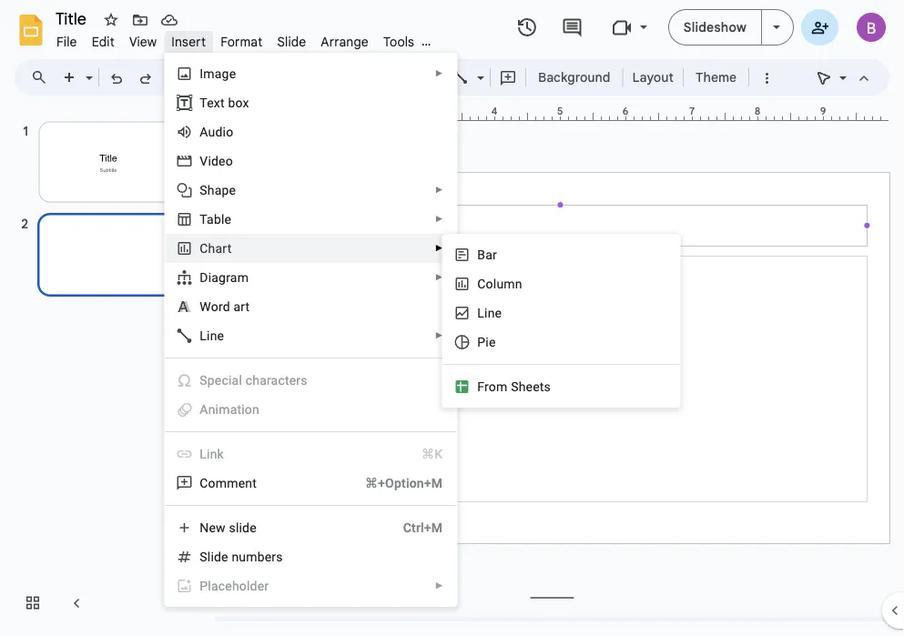Task type: describe. For each thing, give the bounding box(es) containing it.
p ie
[[477, 335, 496, 350]]

v ideo
[[200, 153, 233, 168]]

placeholder p element
[[200, 579, 274, 594]]

a u dio
[[200, 124, 233, 139]]

from sheets s element
[[477, 379, 556, 394]]

ie
[[486, 335, 496, 350]]

slide menu item
[[270, 31, 314, 52]]

slide
[[277, 34, 306, 50]]

olumn
[[486, 276, 522, 291]]

c
[[222, 373, 229, 388]]

menu item containing a
[[165, 395, 457, 424]]

ord
[[211, 299, 230, 314]]

share. private to only me. image
[[811, 19, 829, 35]]

Star checkbox
[[98, 7, 124, 33]]

background button
[[530, 64, 619, 91]]

format menu item
[[213, 31, 270, 52]]

from s heets
[[477, 379, 551, 394]]

n
[[200, 520, 209, 535]]

6 ► from the top
[[435, 331, 444, 341]]

Rename text field
[[49, 7, 97, 29]]

main toolbar
[[54, 64, 781, 91]]

le
[[221, 212, 231, 227]]

file menu item
[[49, 31, 84, 52]]

audio u element
[[200, 124, 239, 139]]

line
[[200, 328, 224, 343]]

dio
[[215, 124, 233, 139]]

⌘+option+m element
[[343, 474, 443, 493]]

layout
[[632, 69, 674, 85]]

ew
[[209, 520, 226, 535]]

w
[[200, 299, 211, 314]]

column c element
[[477, 276, 528, 291]]

i mage
[[200, 66, 236, 81]]

► for d iagram
[[435, 272, 444, 283]]

p for ie
[[477, 335, 486, 350]]

ial
[[229, 373, 242, 388]]

iagram
[[208, 270, 249, 285]]

animation a element
[[200, 402, 265, 417]]

b
[[214, 212, 221, 227]]

diagram d element
[[200, 270, 254, 285]]

box
[[228, 95, 249, 110]]

art for w ord art
[[234, 299, 250, 314]]

mode and view toolbar
[[810, 59, 879, 96]]

c for olumn
[[477, 276, 486, 291]]

i
[[200, 66, 203, 81]]

► for p laceholder
[[435, 581, 444, 591]]

comment m element
[[200, 476, 262, 491]]

arrange
[[321, 34, 369, 50]]

lin
[[200, 447, 217, 462]]

► for le
[[435, 214, 444, 224]]

nimation
[[208, 402, 259, 417]]

new slide n element
[[200, 520, 262, 535]]

bar b element
[[477, 247, 503, 262]]

tools menu item
[[376, 31, 422, 52]]

text box t element
[[200, 95, 255, 110]]

l
[[477, 306, 484, 321]]

d
[[200, 270, 208, 285]]

art for c h art
[[215, 241, 232, 256]]

ment
[[227, 476, 257, 491]]

k
[[217, 447, 224, 462]]

v
[[200, 153, 208, 168]]

layout button
[[627, 64, 679, 91]]

ine
[[484, 306, 502, 321]]

b
[[477, 247, 486, 262]]

file
[[56, 34, 77, 50]]



Task type: locate. For each thing, give the bounding box(es) containing it.
slideshow
[[684, 19, 747, 35]]

4 ► from the top
[[435, 243, 444, 254]]

slide numbers e element
[[200, 550, 288, 565]]

0 vertical spatial s
[[200, 183, 207, 198]]

⌘k element
[[400, 445, 443, 464]]

2 menu item from the top
[[165, 395, 457, 424]]

art
[[215, 241, 232, 256], [234, 299, 250, 314]]

t
[[200, 95, 207, 110]]

slid
[[200, 550, 221, 565]]

application containing slideshow
[[0, 0, 904, 637]]

s down v
[[200, 183, 207, 198]]

menu item containing lin
[[165, 440, 457, 469]]

menu containing b
[[436, 125, 681, 637]]

1 vertical spatial p
[[200, 579, 208, 594]]

theme button
[[687, 64, 745, 91]]

ctrl+m
[[403, 520, 443, 535]]

c for h
[[200, 241, 208, 256]]

insert menu item
[[164, 31, 213, 52]]

characters
[[246, 373, 308, 388]]

b ar
[[477, 247, 497, 262]]

Menus field
[[23, 65, 63, 90]]

menu bar
[[49, 24, 494, 54]]

1 horizontal spatial c
[[477, 276, 486, 291]]

chart h element
[[200, 241, 237, 256]]

m
[[216, 476, 227, 491]]

menu item down characters
[[165, 395, 457, 424]]

1 menu item from the top
[[165, 366, 457, 395]]

c up d at left top
[[200, 241, 208, 256]]

special characters c element
[[200, 373, 313, 388]]

0 horizontal spatial p
[[200, 579, 208, 594]]

ta b le
[[200, 212, 231, 227]]

ar
[[486, 247, 497, 262]]

1 vertical spatial a
[[200, 402, 208, 417]]

menu containing i
[[120, 53, 457, 637]]

art right the ord
[[234, 299, 250, 314]]

menu item containing spe
[[165, 366, 457, 395]]

d iagram
[[200, 270, 249, 285]]

c
[[200, 241, 208, 256], [477, 276, 486, 291]]

⌘k
[[422, 447, 443, 462]]

1 a from the top
[[200, 124, 208, 139]]

0 vertical spatial art
[[215, 241, 232, 256]]

laceholder
[[208, 579, 269, 594]]

7 ► from the top
[[435, 581, 444, 591]]

co
[[200, 476, 216, 491]]

theme
[[696, 69, 737, 85]]

ta
[[200, 212, 214, 227]]

menu bar containing file
[[49, 24, 494, 54]]

p down l
[[477, 335, 486, 350]]

u
[[208, 124, 215, 139]]

h
[[208, 241, 215, 256]]

ctrl+m element
[[381, 519, 443, 537]]

p
[[477, 335, 486, 350], [200, 579, 208, 594]]

a nimation
[[200, 402, 259, 417]]

c h art
[[200, 241, 232, 256]]

1 horizontal spatial art
[[234, 299, 250, 314]]

4 menu item from the top
[[165, 572, 457, 601]]

a for u
[[200, 124, 208, 139]]

video v element
[[200, 153, 239, 168]]

pie p element
[[477, 335, 501, 350]]

format
[[221, 34, 263, 50]]

mage
[[203, 66, 236, 81]]

3 menu item from the top
[[165, 440, 457, 469]]

line l element
[[477, 306, 507, 321]]

n ew slide
[[200, 520, 257, 535]]

1 ► from the top
[[435, 68, 444, 79]]

lin k
[[200, 447, 224, 462]]

p for laceholder
[[200, 579, 208, 594]]

view menu item
[[122, 31, 164, 52]]

w ord art
[[200, 299, 250, 314]]

► for i mage
[[435, 68, 444, 79]]

link k element
[[200, 447, 229, 462]]

p down 'slid'
[[200, 579, 208, 594]]

image i element
[[200, 66, 242, 81]]

2 a from the top
[[200, 402, 208, 417]]

5 ► from the top
[[435, 272, 444, 283]]

menu item up ment
[[165, 440, 457, 469]]

a left dio
[[200, 124, 208, 139]]

►
[[435, 68, 444, 79], [435, 185, 444, 195], [435, 214, 444, 224], [435, 243, 444, 254], [435, 272, 444, 283], [435, 331, 444, 341], [435, 581, 444, 591]]

l ine
[[477, 306, 502, 321]]

heets
[[519, 379, 551, 394]]

co m ment
[[200, 476, 257, 491]]

menu bar banner
[[0, 0, 904, 637]]

edit
[[92, 34, 115, 50]]

s right from at the right bottom of page
[[511, 379, 519, 394]]

1 vertical spatial art
[[234, 299, 250, 314]]

a
[[200, 124, 208, 139], [200, 402, 208, 417]]

art up d iagram
[[215, 241, 232, 256]]

shape s element
[[200, 183, 242, 198]]

menu item
[[165, 366, 457, 395], [165, 395, 457, 424], [165, 440, 457, 469], [165, 572, 457, 601]]

0 horizontal spatial art
[[215, 241, 232, 256]]

view
[[129, 34, 157, 50]]

numbers
[[232, 550, 283, 565]]

menu item up nimation
[[165, 366, 457, 395]]

ideo
[[208, 153, 233, 168]]

p laceholder
[[200, 579, 269, 594]]

1 horizontal spatial s
[[511, 379, 519, 394]]

arrange menu item
[[314, 31, 376, 52]]

0 vertical spatial a
[[200, 124, 208, 139]]

select line image
[[473, 66, 484, 72]]

1 horizontal spatial p
[[477, 335, 486, 350]]

1 vertical spatial c
[[477, 276, 486, 291]]

insert
[[171, 34, 206, 50]]

slid e numbers
[[200, 550, 283, 565]]

0 vertical spatial c
[[200, 241, 208, 256]]

tools
[[383, 34, 414, 50]]

c olumn
[[477, 276, 522, 291]]

navigation
[[0, 103, 200, 637]]

spe c ial characters
[[200, 373, 308, 388]]

menu item down numbers
[[165, 572, 457, 601]]

1 vertical spatial s
[[511, 379, 519, 394]]

table b element
[[200, 212, 237, 227]]

background
[[538, 69, 611, 85]]

presentation options image
[[773, 25, 780, 29]]

slide
[[229, 520, 257, 535]]

s hape
[[200, 183, 236, 198]]

0 vertical spatial p
[[477, 335, 486, 350]]

s
[[200, 183, 207, 198], [511, 379, 519, 394]]

menu bar inside menu bar banner
[[49, 24, 494, 54]]

from
[[477, 379, 508, 394]]

word art w element
[[200, 299, 255, 314]]

a for nimation
[[200, 402, 208, 417]]

► for s hape
[[435, 185, 444, 195]]

application
[[0, 0, 904, 637]]

3 ► from the top
[[435, 214, 444, 224]]

menu item containing p
[[165, 572, 457, 601]]

c down b
[[477, 276, 486, 291]]

menu
[[120, 53, 457, 637], [436, 125, 681, 637]]

spe
[[200, 373, 222, 388]]

hape
[[207, 183, 236, 198]]

edit menu item
[[84, 31, 122, 52]]

line q element
[[200, 328, 230, 343]]

ext
[[207, 95, 225, 110]]

⌘+option+m
[[365, 476, 443, 491]]

► for art
[[435, 243, 444, 254]]

new slide with layout image
[[81, 66, 93, 72]]

slideshow button
[[668, 9, 762, 46]]

0 horizontal spatial c
[[200, 241, 208, 256]]

2 ► from the top
[[435, 185, 444, 195]]

0 horizontal spatial s
[[200, 183, 207, 198]]

e
[[221, 550, 228, 565]]

a down "spe"
[[200, 402, 208, 417]]

t ext box
[[200, 95, 249, 110]]



Task type: vqa. For each thing, say whether or not it's contained in the screenshot.
third menu item from the bottom
yes



